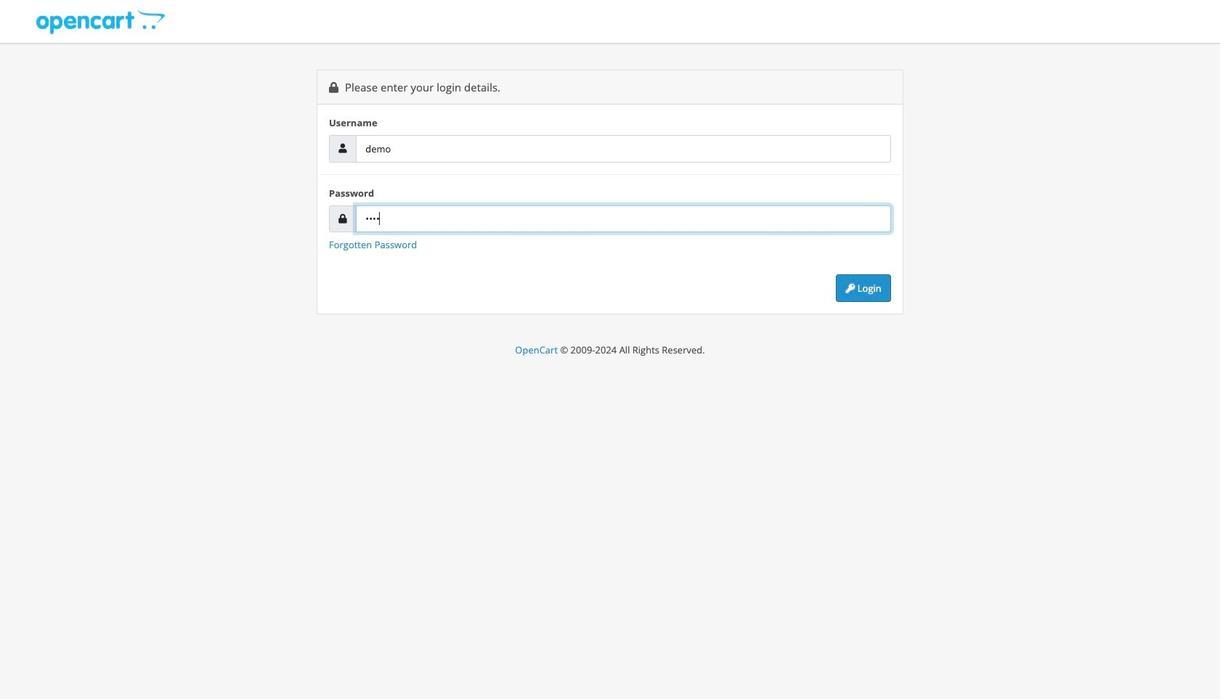 Task type: describe. For each thing, give the bounding box(es) containing it.
lock image
[[339, 214, 347, 224]]

key image
[[846, 284, 855, 293]]

Username text field
[[356, 135, 891, 162]]



Task type: locate. For each thing, give the bounding box(es) containing it.
user image
[[339, 144, 347, 154]]

lock image
[[329, 82, 339, 93]]

opencart image
[[35, 8, 165, 35]]



Task type: vqa. For each thing, say whether or not it's contained in the screenshot.
Username text box
yes



